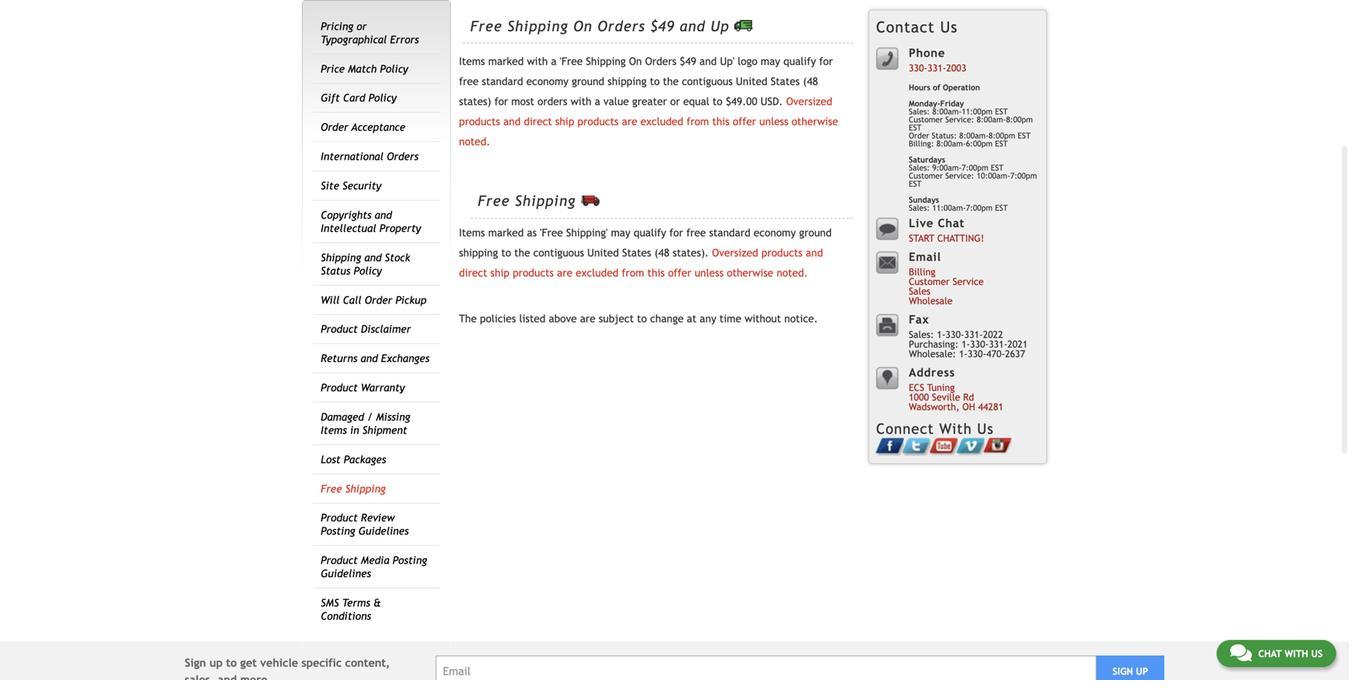 Task type: locate. For each thing, give the bounding box(es) containing it.
0 vertical spatial (48
[[803, 75, 818, 88]]

shipping inside shipping and stock status policy
[[321, 251, 361, 264]]

free inside items marked as 'free shipping' may qualify for free standard economy ground shipping to the contiguous united states (48 states).
[[687, 227, 706, 239]]

0 vertical spatial otherwise
[[792, 115, 838, 128]]

more.
[[240, 673, 272, 680]]

items marked as 'free shipping' may qualify for free standard economy ground shipping to the contiguous united states (48 states).
[[459, 227, 832, 259]]

policy up will call order pickup link
[[354, 265, 382, 277]]

0 vertical spatial for
[[819, 55, 833, 68]]

noted. up notice. at the top
[[777, 267, 808, 279]]

guidelines
[[359, 525, 409, 538], [321, 568, 371, 580]]

'free right as
[[540, 227, 563, 239]]

1 horizontal spatial 331-
[[965, 329, 983, 340]]

may right shipping'
[[611, 227, 631, 239]]

0 horizontal spatial chat
[[938, 216, 965, 230]]

united
[[736, 75, 768, 88], [588, 247, 619, 259]]

with right comments icon
[[1285, 648, 1309, 659]]

with up most
[[527, 55, 548, 68]]

us for chat
[[1312, 648, 1323, 659]]

0 horizontal spatial offer
[[668, 267, 692, 279]]

products down value
[[578, 115, 619, 128]]

1- up wholesale:
[[937, 329, 946, 340]]

sign for sign up to get vehicle specific content, sales, and more.
[[185, 657, 206, 669]]

product disclaimer
[[321, 323, 411, 336]]

direct up the
[[459, 267, 487, 279]]

chat inside chat with us "link"
[[1259, 648, 1282, 659]]

a
[[551, 55, 557, 68], [595, 95, 600, 108]]

1 vertical spatial ground
[[799, 227, 832, 239]]

free shipping eligible image
[[581, 195, 600, 206]]

1 vertical spatial unless
[[695, 267, 724, 279]]

product inside 'product media posting guidelines'
[[321, 554, 358, 567]]

logo
[[738, 55, 758, 68]]

0 vertical spatial free shipping
[[478, 193, 581, 209]]

order right call
[[365, 294, 392, 306]]

lost packages link
[[321, 453, 386, 466]]

'free up orders
[[560, 55, 583, 68]]

policy down errors
[[380, 63, 408, 75]]

items marked with a 'free shipping on orders $49 and up' logo may qualify for free standard economy ground shipping to the contiguous united states (48 states) for most orders with a value greater or equal to $49.00 usd.
[[459, 55, 833, 108]]

the policies listed above are subject to change at any time without notice.
[[459, 313, 818, 325]]

11:00am-
[[933, 203, 966, 212]]

states)
[[459, 95, 491, 108]]

products down states)
[[459, 115, 500, 128]]

to left get
[[226, 657, 237, 669]]

property
[[380, 222, 421, 234]]

1 product from the top
[[321, 323, 358, 336]]

1 horizontal spatial excluded
[[641, 115, 684, 128]]

qualify right logo
[[784, 55, 816, 68]]

2 vertical spatial items
[[321, 424, 347, 437]]

for left most
[[495, 95, 508, 108]]

marked inside items marked with a 'free shipping on orders $49 and up' logo may qualify for free standard economy ground shipping to the contiguous united states (48 states) for most orders with a value greater or equal to $49.00 usd.
[[488, 55, 524, 68]]

are
[[622, 115, 638, 128], [557, 267, 573, 279], [580, 313, 596, 325]]

the inside items marked with a 'free shipping on orders $49 and up' logo may qualify for free standard economy ground shipping to the contiguous united states (48 states) for most orders with a value greater or equal to $49.00 usd.
[[663, 75, 679, 88]]

sales: down hours
[[909, 107, 930, 116]]

1 horizontal spatial up
[[1136, 666, 1149, 677]]

order down gift on the left top
[[321, 121, 348, 133]]

policies
[[480, 313, 516, 325]]

shipping down packages
[[345, 483, 386, 495]]

us inside "link"
[[1312, 648, 1323, 659]]

2 customer from the top
[[909, 171, 943, 180]]

0 vertical spatial noted.
[[459, 135, 490, 148]]

items for free shipping on orders $49 and up
[[459, 55, 485, 68]]

stock
[[385, 251, 410, 264]]

$49 left up'
[[680, 55, 697, 68]]

orders up items marked with a 'free shipping on orders $49 and up' logo may qualify for free standard economy ground shipping to the contiguous united states (48 states) for most orders with a value greater or equal to $49.00 usd.
[[598, 18, 646, 35]]

1 horizontal spatial free
[[687, 227, 706, 239]]

/
[[367, 411, 373, 423]]

unless down states).
[[695, 267, 724, 279]]

0 vertical spatial the
[[663, 75, 679, 88]]

usd.
[[761, 95, 783, 108]]

and inside shipping and stock status policy
[[364, 251, 382, 264]]

0 horizontal spatial on
[[574, 18, 593, 35]]

guidelines for review
[[359, 525, 409, 538]]

330-
[[909, 62, 928, 73], [946, 329, 965, 340], [970, 338, 989, 350], [968, 348, 987, 359]]

and inside sign up to get vehicle specific content, sales, and more.
[[218, 673, 237, 680]]

0 horizontal spatial otherwise
[[727, 267, 774, 279]]

international orders link
[[321, 150, 419, 163]]

states up usd.
[[771, 75, 800, 88]]

ground
[[572, 75, 605, 88], [799, 227, 832, 239]]

8:00pm right 11:00pm
[[1006, 115, 1033, 124]]

shipping up status
[[321, 251, 361, 264]]

sales: down billing:
[[909, 163, 930, 172]]

0 vertical spatial excluded
[[641, 115, 684, 128]]

qualify inside items marked as 'free shipping' may qualify for free standard economy ground shipping to the contiguous united states (48 states).
[[634, 227, 666, 239]]

1 vertical spatial orders
[[645, 55, 677, 68]]

sign inside sign up to get vehicle specific content, sales, and more.
[[185, 657, 206, 669]]

excluded down greater at the left of page
[[641, 115, 684, 128]]

states
[[771, 75, 800, 88], [622, 247, 651, 259]]

0 vertical spatial contiguous
[[682, 75, 733, 88]]

1 customer from the top
[[909, 115, 943, 124]]

0 vertical spatial from
[[687, 115, 709, 128]]

value
[[604, 95, 629, 108]]

up'
[[720, 55, 735, 68]]

1 horizontal spatial a
[[595, 95, 600, 108]]

for up states).
[[670, 227, 683, 239]]

us up phone
[[941, 18, 958, 36]]

1 vertical spatial shipping
[[459, 247, 498, 259]]

excluded
[[641, 115, 684, 128], [576, 267, 619, 279]]

0 vertical spatial standard
[[482, 75, 523, 88]]

price match policy link
[[321, 63, 408, 75]]

card
[[343, 92, 365, 104]]

items inside items marked with a 'free shipping on orders $49 and up' logo may qualify for free standard economy ground shipping to the contiguous united states (48 states) for most orders with a value greater or equal to $49.00 usd.
[[459, 55, 485, 68]]

0 horizontal spatial direct
[[459, 267, 487, 279]]

0 vertical spatial shipping
[[608, 75, 647, 88]]

from
[[687, 115, 709, 128], [622, 267, 644, 279]]

8:00pm down 11:00pm
[[989, 131, 1016, 140]]

united down shipping'
[[588, 247, 619, 259]]

a up orders
[[551, 55, 557, 68]]

chat right comments icon
[[1259, 648, 1282, 659]]

sales: inside fax sales: 1-330-331-2022 purchasing: 1-330-331-2021 wholesale: 1-330-470-2637
[[909, 329, 934, 340]]

product warranty link
[[321, 382, 405, 394]]

email billing customer service sales wholesale
[[909, 250, 984, 306]]

the up greater at the left of page
[[663, 75, 679, 88]]

2 product from the top
[[321, 382, 358, 394]]

1 vertical spatial oversized products and direct ship products are excluded from this offer unless otherwise noted.
[[459, 247, 823, 279]]

1 vertical spatial oversized
[[712, 247, 758, 259]]

ship up 'policies'
[[491, 267, 510, 279]]

1 horizontal spatial offer
[[733, 115, 756, 128]]

pricing
[[321, 20, 353, 32]]

4 sales: from the top
[[909, 329, 934, 340]]

to up 'policies'
[[501, 247, 511, 259]]

shipping inside items marked with a 'free shipping on orders $49 and up' logo may qualify for free standard economy ground shipping to the contiguous united states (48 states) for most orders with a value greater or equal to $49.00 usd.
[[608, 75, 647, 88]]

us down 44281
[[977, 420, 994, 437]]

direct for free shipping
[[459, 267, 487, 279]]

standard inside items marked with a 'free shipping on orders $49 and up' logo may qualify for free standard economy ground shipping to the contiguous united states (48 states) for most orders with a value greater or equal to $49.00 usd.
[[482, 75, 523, 88]]

excluded down shipping'
[[576, 267, 619, 279]]

1 vertical spatial on
[[629, 55, 642, 68]]

posting right "media"
[[393, 554, 427, 567]]

posting
[[321, 525, 355, 538], [393, 554, 427, 567]]

guidelines inside 'product media posting guidelines'
[[321, 568, 371, 580]]

product
[[321, 323, 358, 336], [321, 382, 358, 394], [321, 512, 358, 524], [321, 554, 358, 567]]

330- left 2637 at right
[[970, 338, 989, 350]]

1 horizontal spatial unless
[[760, 115, 789, 128]]

0 vertical spatial $49
[[651, 18, 675, 35]]

470-
[[987, 348, 1005, 359]]

and inside items marked with a 'free shipping on orders $49 and up' logo may qualify for free standard economy ground shipping to the contiguous united states (48 states) for most orders with a value greater or equal to $49.00 usd.
[[700, 55, 717, 68]]

posting inside 'product media posting guidelines'
[[393, 554, 427, 567]]

sign inside button
[[1113, 666, 1133, 677]]

contiguous down as
[[533, 247, 584, 259]]

1 vertical spatial economy
[[754, 227, 796, 239]]

contiguous inside items marked as 'free shipping' may qualify for free standard economy ground shipping to the contiguous united states (48 states).
[[533, 247, 584, 259]]

and right sales,
[[218, 673, 237, 680]]

1 horizontal spatial from
[[687, 115, 709, 128]]

and left up
[[680, 18, 706, 35]]

free shipping
[[478, 193, 581, 209], [321, 483, 386, 495]]

1 vertical spatial items
[[459, 227, 485, 239]]

1 horizontal spatial may
[[761, 55, 781, 68]]

copyrights and intellectual property link
[[321, 209, 421, 234]]

0 horizontal spatial ground
[[572, 75, 605, 88]]

1 vertical spatial marked
[[488, 227, 524, 239]]

1 horizontal spatial sign
[[1113, 666, 1133, 677]]

may right logo
[[761, 55, 781, 68]]

shipping up value
[[608, 75, 647, 88]]

1 horizontal spatial or
[[670, 95, 680, 108]]

shipping and stock status policy
[[321, 251, 410, 277]]

4 product from the top
[[321, 554, 358, 567]]

united inside items marked with a 'free shipping on orders $49 and up' logo may qualify for free standard economy ground shipping to the contiguous united states (48 states) for most orders with a value greater or equal to $49.00 usd.
[[736, 75, 768, 88]]

for inside items marked as 'free shipping' may qualify for free standard economy ground shipping to the contiguous united states (48 states).
[[670, 227, 683, 239]]

0 vertical spatial united
[[736, 75, 768, 88]]

shipment
[[362, 424, 407, 437]]

0 horizontal spatial are
[[557, 267, 573, 279]]

0 horizontal spatial posting
[[321, 525, 355, 538]]

service: down friday
[[946, 115, 975, 124]]

1 horizontal spatial with
[[571, 95, 592, 108]]

match
[[348, 63, 377, 75]]

this down the $49.00
[[712, 115, 730, 128]]

0 vertical spatial policy
[[380, 63, 408, 75]]

product for product warranty
[[321, 382, 358, 394]]

marked inside items marked as 'free shipping' may qualify for free standard economy ground shipping to the contiguous united states (48 states).
[[488, 227, 524, 239]]

noted. for free shipping
[[777, 267, 808, 279]]

us
[[941, 18, 958, 36], [977, 420, 994, 437], [1312, 648, 1323, 659]]

most
[[512, 95, 535, 108]]

1 horizontal spatial noted.
[[777, 267, 808, 279]]

ship down orders
[[555, 115, 574, 128]]

hours of operation monday-friday sales: 8:00am-11:00pm est customer service: 8:00am-8:00pm est order status: 8:00am-8:00pm est billing: 8:00am-6:00pm est saturdays sales: 9:00am-7:00pm est customer service: 10:00am-7:00pm est sundays sales: 11:00am-7:00pm est
[[909, 83, 1037, 212]]

to up greater at the left of page
[[650, 75, 660, 88]]

with inside "link"
[[1285, 648, 1309, 659]]

0 horizontal spatial the
[[514, 247, 530, 259]]

ship
[[555, 115, 574, 128], [491, 267, 510, 279]]

free shipping down lost packages
[[321, 483, 386, 495]]

policy inside shipping and stock status policy
[[354, 265, 382, 277]]

and down product disclaimer link
[[361, 352, 378, 365]]

7:00pm down 10:00am-
[[966, 203, 993, 212]]

0 vertical spatial orders
[[598, 18, 646, 35]]

1 vertical spatial for
[[495, 95, 508, 108]]

sales: up "live"
[[909, 203, 930, 212]]

standard inside items marked as 'free shipping' may qualify for free standard economy ground shipping to the contiguous united states (48 states).
[[709, 227, 751, 239]]

free up states)
[[459, 75, 479, 88]]

marked up most
[[488, 55, 524, 68]]

oversized right states).
[[712, 247, 758, 259]]

with right orders
[[571, 95, 592, 108]]

330- down 2022
[[968, 348, 987, 359]]

0 vertical spatial chat
[[938, 216, 965, 230]]

order inside hours of operation monday-friday sales: 8:00am-11:00pm est customer service: 8:00am-8:00pm est order status: 8:00am-8:00pm est billing: 8:00am-6:00pm est saturdays sales: 9:00am-7:00pm est customer service: 10:00am-7:00pm est sundays sales: 11:00am-7:00pm est
[[909, 131, 930, 140]]

noted. down states)
[[459, 135, 490, 148]]

up
[[210, 657, 223, 669], [1136, 666, 1149, 677]]

and up the property
[[375, 209, 392, 221]]

are up above
[[557, 267, 573, 279]]

1 vertical spatial from
[[622, 267, 644, 279]]

items inside items marked as 'free shipping' may qualify for free standard economy ground shipping to the contiguous united states (48 states).
[[459, 227, 485, 239]]

1 marked from the top
[[488, 55, 524, 68]]

service: left 10:00am-
[[946, 171, 975, 180]]

product down returns
[[321, 382, 358, 394]]

0 vertical spatial or
[[357, 20, 367, 32]]

marked left as
[[488, 227, 524, 239]]

a left value
[[595, 95, 600, 108]]

0 horizontal spatial sign
[[185, 657, 206, 669]]

1 vertical spatial ship
[[491, 267, 510, 279]]

1 vertical spatial free
[[478, 193, 510, 209]]

1 horizontal spatial direct
[[524, 115, 552, 128]]

0 vertical spatial guidelines
[[359, 525, 409, 538]]

0 horizontal spatial this
[[648, 267, 665, 279]]

offer down states).
[[668, 267, 692, 279]]

economy inside items marked with a 'free shipping on orders $49 and up' logo may qualify for free standard economy ground shipping to the contiguous united states (48 states) for most orders with a value greater or equal to $49.00 usd.
[[527, 75, 569, 88]]

free
[[459, 75, 479, 88], [687, 227, 706, 239]]

are down value
[[622, 115, 638, 128]]

1 horizontal spatial this
[[712, 115, 730, 128]]

products up notice. at the top
[[762, 247, 803, 259]]

marked for free shipping on orders $49 and up
[[488, 55, 524, 68]]

or inside items marked with a 'free shipping on orders $49 and up' logo may qualify for free standard economy ground shipping to the contiguous united states (48 states) for most orders with a value greater or equal to $49.00 usd.
[[670, 95, 680, 108]]

0 horizontal spatial states
[[622, 247, 651, 259]]

contiguous
[[682, 75, 733, 88], [533, 247, 584, 259]]

1 horizontal spatial economy
[[754, 227, 796, 239]]

united down logo
[[736, 75, 768, 88]]

policy right card
[[369, 92, 397, 104]]

1 vertical spatial or
[[670, 95, 680, 108]]

connect
[[876, 420, 935, 437]]

product left "media"
[[321, 554, 358, 567]]

time
[[720, 313, 742, 325]]

1 vertical spatial $49
[[680, 55, 697, 68]]

1 vertical spatial contiguous
[[533, 247, 584, 259]]

3 product from the top
[[321, 512, 358, 524]]

shipping up orders
[[508, 18, 568, 35]]

oversized for free shipping on orders $49 and up
[[786, 95, 833, 108]]

1 vertical spatial are
[[557, 267, 573, 279]]

2 vertical spatial with
[[1285, 648, 1309, 659]]

excluded for free shipping on orders $49 and up
[[641, 115, 684, 128]]

from down equal
[[687, 115, 709, 128]]

up inside button
[[1136, 666, 1149, 677]]

sign
[[185, 657, 206, 669], [1113, 666, 1133, 677]]

1 horizontal spatial ground
[[799, 227, 832, 239]]

get
[[240, 657, 257, 669]]

returns
[[321, 352, 358, 365]]

direct down orders
[[524, 115, 552, 128]]

unless down usd.
[[760, 115, 789, 128]]

states).
[[673, 247, 709, 259]]

0 vertical spatial this
[[712, 115, 730, 128]]

shipping down free shipping on orders $49 and up
[[586, 55, 626, 68]]

1 vertical spatial customer
[[909, 171, 943, 180]]

1 vertical spatial service:
[[946, 171, 975, 180]]

0 horizontal spatial or
[[357, 20, 367, 32]]

shipping'
[[566, 227, 608, 239]]

1 vertical spatial standard
[[709, 227, 751, 239]]

330- up wholesale:
[[946, 329, 965, 340]]

connect with us
[[876, 420, 994, 437]]

1 vertical spatial direct
[[459, 267, 487, 279]]

oversized for free shipping
[[712, 247, 758, 259]]

guidelines for media
[[321, 568, 371, 580]]

0 horizontal spatial noted.
[[459, 135, 490, 148]]

0 horizontal spatial a
[[551, 55, 557, 68]]

1 vertical spatial the
[[514, 247, 530, 259]]

contiguous up equal
[[682, 75, 733, 88]]

customer service link
[[909, 276, 984, 287]]

0 vertical spatial a
[[551, 55, 557, 68]]

guidelines up terms
[[321, 568, 371, 580]]

1 horizontal spatial the
[[663, 75, 679, 88]]

order acceptance link
[[321, 121, 405, 133]]

orders
[[598, 18, 646, 35], [645, 55, 677, 68], [387, 150, 419, 163]]

0 vertical spatial offer
[[733, 115, 756, 128]]

1- left 2022
[[962, 338, 970, 350]]

damaged
[[321, 411, 364, 423]]

oversized products and direct ship products are excluded from this offer unless otherwise noted. for free shipping on orders $49 and up
[[459, 95, 838, 148]]

0 vertical spatial with
[[527, 55, 548, 68]]

0 horizontal spatial shipping
[[459, 247, 498, 259]]

product warranty
[[321, 382, 405, 394]]

states inside items marked as 'free shipping' may qualify for free standard economy ground shipping to the contiguous united states (48 states).
[[622, 247, 651, 259]]

sales: down fax
[[909, 329, 934, 340]]

0 vertical spatial free
[[470, 18, 502, 35]]

standard
[[482, 75, 523, 88], [709, 227, 751, 239]]

or up typographical
[[357, 20, 367, 32]]

guidelines down review
[[359, 525, 409, 538]]

shipping inside items marked as 'free shipping' may qualify for free standard economy ground shipping to the contiguous united states (48 states).
[[459, 247, 498, 259]]

3 customer from the top
[[909, 276, 950, 287]]

product down free shipping link
[[321, 512, 358, 524]]

1 vertical spatial chat
[[1259, 648, 1282, 659]]

1 horizontal spatial otherwise
[[792, 115, 838, 128]]

damaged / missing items in shipment
[[321, 411, 410, 437]]

the
[[459, 313, 477, 325]]

wholesale:
[[909, 348, 956, 359]]

gift card policy link
[[321, 92, 397, 104]]

ground inside items marked with a 'free shipping on orders $49 and up' logo may qualify for free standard economy ground shipping to the contiguous united states (48 states) for most orders with a value greater or equal to $49.00 usd.
[[572, 75, 605, 88]]

sms terms & conditions
[[321, 597, 381, 623]]

phone
[[909, 46, 946, 59]]

0 horizontal spatial ship
[[491, 267, 510, 279]]

11:00pm
[[962, 107, 993, 116]]

2 vertical spatial customer
[[909, 276, 950, 287]]

2 oversized products and direct ship products are excluded from this offer unless otherwise noted. from the top
[[459, 247, 823, 279]]

1 vertical spatial united
[[588, 247, 619, 259]]

2 marked from the top
[[488, 227, 524, 239]]

or left equal
[[670, 95, 680, 108]]

0 vertical spatial service:
[[946, 115, 975, 124]]

up inside sign up to get vehicle specific content, sales, and more.
[[210, 657, 223, 669]]

oversized
[[786, 95, 833, 108], [712, 247, 758, 259]]

without
[[745, 313, 781, 325]]

1 horizontal spatial for
[[670, 227, 683, 239]]

the down as
[[514, 247, 530, 259]]

2 horizontal spatial are
[[622, 115, 638, 128]]

offer down the $49.00
[[733, 115, 756, 128]]

may
[[761, 55, 781, 68], [611, 227, 631, 239]]

1 service: from the top
[[946, 115, 975, 124]]

posting inside 'product review posting guidelines'
[[321, 525, 355, 538]]

pricing or typographical errors
[[321, 20, 419, 46]]

1 horizontal spatial (48
[[803, 75, 818, 88]]

items inside damaged / missing items in shipment
[[321, 424, 347, 437]]

otherwise
[[792, 115, 838, 128], [727, 267, 774, 279]]

product media posting guidelines
[[321, 554, 427, 580]]

1 oversized products and direct ship products are excluded from this offer unless otherwise noted. from the top
[[459, 95, 838, 148]]

from down items marked as 'free shipping' may qualify for free standard economy ground shipping to the contiguous united states (48 states).
[[622, 267, 644, 279]]

3 sales: from the top
[[909, 203, 930, 212]]

subject
[[599, 313, 634, 325]]

1 vertical spatial states
[[622, 247, 651, 259]]

chat down "11:00am-"
[[938, 216, 965, 230]]

for right logo
[[819, 55, 833, 68]]

guidelines inside 'product review posting guidelines'
[[359, 525, 409, 538]]

sign up to get vehicle specific content, sales, and more.
[[185, 657, 390, 680]]

copyrights
[[321, 209, 372, 221]]

1 horizontal spatial contiguous
[[682, 75, 733, 88]]

1 vertical spatial (48
[[655, 247, 670, 259]]

(48 inside items marked with a 'free shipping on orders $49 and up' logo may qualify for free standard economy ground shipping to the contiguous united states (48 states) for most orders with a value greater or equal to $49.00 usd.
[[803, 75, 818, 88]]

oversized products and direct ship products are excluded from this offer unless otherwise noted.
[[459, 95, 838, 148], [459, 247, 823, 279]]

this for free shipping on orders $49 and up
[[712, 115, 730, 128]]

product inside 'product review posting guidelines'
[[321, 512, 358, 524]]

0 vertical spatial direct
[[524, 115, 552, 128]]

sign for sign up
[[1113, 666, 1133, 677]]

posting for product review posting guidelines
[[321, 525, 355, 538]]

1 vertical spatial posting
[[393, 554, 427, 567]]

items down damaged
[[321, 424, 347, 437]]



Task type: describe. For each thing, give the bounding box(es) containing it.
$49.00
[[726, 95, 758, 108]]

0 horizontal spatial us
[[941, 18, 958, 36]]

warranty
[[361, 382, 405, 394]]

1 horizontal spatial free shipping
[[478, 193, 581, 209]]

returns and exchanges
[[321, 352, 430, 365]]

sales,
[[185, 673, 214, 680]]

may inside items marked as 'free shipping' may qualify for free standard economy ground shipping to the contiguous united states (48 states).
[[611, 227, 631, 239]]

orders inside items marked with a 'free shipping on orders $49 and up' logo may qualify for free standard economy ground shipping to the contiguous united states (48 states) for most orders with a value greater or equal to $49.00 usd.
[[645, 55, 677, 68]]

to inside sign up to get vehicle specific content, sales, and more.
[[226, 657, 237, 669]]

shipping up as
[[515, 193, 576, 209]]

us for connect
[[977, 420, 994, 437]]

notice.
[[785, 313, 818, 325]]

monday-
[[909, 99, 941, 108]]

wholesale
[[909, 295, 953, 306]]

status
[[321, 265, 351, 277]]

site
[[321, 180, 339, 192]]

sundays
[[909, 195, 939, 204]]

lost
[[321, 453, 341, 466]]

saturdays
[[909, 155, 946, 164]]

unless for free shipping on orders $49 and up
[[760, 115, 789, 128]]

2 horizontal spatial for
[[819, 55, 833, 68]]

ship for free shipping
[[491, 267, 510, 279]]

product for product review posting guidelines
[[321, 512, 358, 524]]

economy inside items marked as 'free shipping' may qualify for free standard economy ground shipping to the contiguous united states (48 states).
[[754, 227, 796, 239]]

or inside pricing or typographical errors
[[357, 20, 367, 32]]

2 service: from the top
[[946, 171, 975, 180]]

and inside copyrights and intellectual property
[[375, 209, 392, 221]]

live chat start chatting!
[[909, 216, 985, 244]]

excluded for free shipping
[[576, 267, 619, 279]]

free shipping link
[[321, 483, 386, 495]]

product for product media posting guidelines
[[321, 554, 358, 567]]

free for items marked with a 'free shipping on orders $49 and up' logo may qualify for free standard economy ground shipping to the contiguous united states (48 states) for most orders with a value greater or equal to $49.00 usd.
[[470, 18, 502, 35]]

8:00am- up status:
[[933, 107, 962, 116]]

0 horizontal spatial free shipping
[[321, 483, 386, 495]]

1 vertical spatial 8:00pm
[[989, 131, 1016, 140]]

up for sign up to get vehicle specific content, sales, and more.
[[210, 657, 223, 669]]

international
[[321, 150, 384, 163]]

44281
[[978, 401, 1004, 412]]

Email email field
[[436, 656, 1097, 680]]

live
[[909, 216, 934, 230]]

items for free shipping
[[459, 227, 485, 239]]

seville
[[932, 391, 961, 403]]

8:00am- down 11:00pm
[[959, 131, 989, 140]]

$49 inside items marked with a 'free shipping on orders $49 and up' logo may qualify for free standard economy ground shipping to the contiguous united states (48 states) for most orders with a value greater or equal to $49.00 usd.
[[680, 55, 697, 68]]

service
[[953, 276, 984, 287]]

greater
[[632, 95, 667, 108]]

sign up button
[[1097, 656, 1165, 680]]

customer inside email billing customer service sales wholesale
[[909, 276, 950, 287]]

8:00am- up 9:00am-
[[937, 139, 966, 148]]

oversized products and direct ship products are excluded from this offer unless otherwise noted. for free shipping
[[459, 247, 823, 279]]

exchanges
[[381, 352, 430, 365]]

1000
[[909, 391, 929, 403]]

(48 inside items marked as 'free shipping' may qualify for free standard economy ground shipping to the contiguous united states (48 states).
[[655, 247, 670, 259]]

product for product disclaimer
[[321, 323, 358, 336]]

call
[[343, 294, 362, 306]]

331- inside phone 330-331-2003
[[928, 62, 947, 73]]

security
[[342, 180, 381, 192]]

price match policy
[[321, 63, 408, 75]]

chat inside live chat start chatting!
[[938, 216, 965, 230]]

missing
[[376, 411, 410, 423]]

terms
[[342, 597, 370, 609]]

from for free shipping on orders $49 and up
[[687, 115, 709, 128]]

in
[[350, 424, 359, 437]]

start
[[909, 232, 935, 244]]

wholesale link
[[909, 295, 953, 306]]

6:00pm
[[966, 139, 993, 148]]

as
[[527, 227, 537, 239]]

and up notice. at the top
[[806, 247, 823, 259]]

acceptance
[[351, 121, 405, 133]]

equal
[[683, 95, 710, 108]]

product disclaimer link
[[321, 323, 411, 336]]

from for free shipping
[[622, 267, 644, 279]]

pickup
[[396, 294, 427, 306]]

and down most
[[504, 115, 521, 128]]

will call order pickup link
[[321, 294, 427, 306]]

9:00am-
[[933, 163, 962, 172]]

7:00pm right 9:00am-
[[1011, 171, 1037, 180]]

policy for price match policy
[[380, 63, 408, 75]]

1 sales: from the top
[[909, 107, 930, 116]]

this for free shipping
[[648, 267, 665, 279]]

0 horizontal spatial for
[[495, 95, 508, 108]]

are for free shipping on orders $49 and up
[[622, 115, 638, 128]]

media
[[361, 554, 389, 567]]

damaged / missing items in shipment link
[[321, 411, 410, 437]]

&
[[374, 597, 381, 609]]

1 horizontal spatial order
[[365, 294, 392, 306]]

sales
[[909, 285, 931, 297]]

posting for product media posting guidelines
[[393, 554, 427, 567]]

pricing or typographical errors link
[[321, 20, 419, 46]]

are for free shipping
[[557, 267, 573, 279]]

1- right wholesale:
[[959, 348, 968, 359]]

vehicle
[[260, 657, 298, 669]]

will
[[321, 294, 340, 306]]

sms terms & conditions link
[[321, 597, 381, 623]]

offer for free shipping
[[668, 267, 692, 279]]

the inside items marked as 'free shipping' may qualify for free standard economy ground shipping to the contiguous united states (48 states).
[[514, 247, 530, 259]]

2021
[[1008, 338, 1028, 350]]

with
[[940, 420, 972, 437]]

0 horizontal spatial with
[[527, 55, 548, 68]]

billing
[[909, 266, 936, 277]]

direct for free shipping on orders $49 and up
[[524, 115, 552, 128]]

otherwise for free shipping
[[727, 267, 774, 279]]

1 vertical spatial a
[[595, 95, 600, 108]]

errors
[[390, 33, 419, 46]]

price
[[321, 63, 345, 75]]

0 vertical spatial 8:00pm
[[1006, 115, 1033, 124]]

phone 330-331-2003
[[909, 46, 967, 73]]

packages
[[344, 453, 386, 466]]

chat with us link
[[1217, 640, 1337, 668]]

contiguous inside items marked with a 'free shipping on orders $49 and up' logo may qualify for free standard economy ground shipping to the contiguous united states (48 states) for most orders with a value greater or equal to $49.00 usd.
[[682, 75, 733, 88]]

noted. for free shipping on orders $49 and up
[[459, 135, 490, 148]]

site security link
[[321, 180, 381, 192]]

up for sign up
[[1136, 666, 1149, 677]]

chatting!
[[938, 232, 985, 244]]

qualify inside items marked with a 'free shipping on orders $49 and up' logo may qualify for free standard economy ground shipping to the contiguous united states (48 states) for most orders with a value greater or equal to $49.00 usd.
[[784, 55, 816, 68]]

ground inside items marked as 'free shipping' may qualify for free standard economy ground shipping to the contiguous united states (48 states).
[[799, 227, 832, 239]]

change
[[650, 313, 684, 325]]

330- inside phone 330-331-2003
[[909, 62, 928, 73]]

to right equal
[[713, 95, 723, 108]]

email
[[909, 250, 942, 263]]

to inside items marked as 'free shipping' may qualify for free standard economy ground shipping to the contiguous united states (48 states).
[[501, 247, 511, 259]]

2 horizontal spatial 331-
[[989, 338, 1008, 350]]

states inside items marked with a 'free shipping on orders $49 and up' logo may qualify for free standard economy ground shipping to the contiguous united states (48 states) for most orders with a value greater or equal to $49.00 usd.
[[771, 75, 800, 88]]

international orders
[[321, 150, 419, 163]]

listed
[[519, 313, 546, 325]]

conditions
[[321, 610, 371, 623]]

review
[[361, 512, 395, 524]]

unless for free shipping
[[695, 267, 724, 279]]

free shipping image
[[735, 20, 753, 31]]

fax sales: 1-330-331-2022 purchasing: 1-330-331-2021 wholesale: 1-330-470-2637
[[909, 313, 1028, 359]]

2 vertical spatial orders
[[387, 150, 419, 163]]

free for items marked as 'free shipping' may qualify for free standard economy ground shipping to the contiguous united states (48 states).
[[478, 193, 510, 209]]

returns and exchanges link
[[321, 352, 430, 365]]

sms
[[321, 597, 339, 609]]

2 vertical spatial free
[[321, 483, 342, 495]]

2 vertical spatial are
[[580, 313, 596, 325]]

free inside items marked with a 'free shipping on orders $49 and up' logo may qualify for free standard economy ground shipping to the contiguous united states (48 states) for most orders with a value greater or equal to $49.00 usd.
[[459, 75, 479, 88]]

0 horizontal spatial order
[[321, 121, 348, 133]]

free shipping on orders $49 and up
[[470, 18, 735, 35]]

offer for free shipping on orders $49 and up
[[733, 115, 756, 128]]

policy for gift card policy
[[369, 92, 397, 104]]

comments image
[[1230, 643, 1252, 663]]

copyrights and intellectual property
[[321, 209, 421, 234]]

may inside items marked with a 'free shipping on orders $49 and up' logo may qualify for free standard economy ground shipping to the contiguous united states (48 states) for most orders with a value greater or equal to $49.00 usd.
[[761, 55, 781, 68]]

product media posting guidelines link
[[321, 554, 427, 580]]

'free inside items marked with a 'free shipping on orders $49 and up' logo may qualify for free standard economy ground shipping to the contiguous united states (48 states) for most orders with a value greater or equal to $49.00 usd.
[[560, 55, 583, 68]]

1 vertical spatial with
[[571, 95, 592, 108]]

products down as
[[513, 267, 554, 279]]

8:00am- up 6:00pm
[[977, 115, 1006, 124]]

lost packages
[[321, 453, 386, 466]]

specific
[[302, 657, 342, 669]]

'free inside items marked as 'free shipping' may qualify for free standard economy ground shipping to the contiguous united states (48 states).
[[540, 227, 563, 239]]

2 sales: from the top
[[909, 163, 930, 172]]

ship for free shipping on orders $49 and up
[[555, 115, 574, 128]]

united inside items marked as 'free shipping' may qualify for free standard economy ground shipping to the contiguous united states (48 states).
[[588, 247, 619, 259]]

0 horizontal spatial $49
[[651, 18, 675, 35]]

7:00pm down 6:00pm
[[962, 163, 989, 172]]

ecs
[[909, 382, 925, 393]]

to left change
[[637, 313, 647, 325]]

marked for free shipping
[[488, 227, 524, 239]]

otherwise for free shipping on orders $49 and up
[[792, 115, 838, 128]]

shipping inside items marked with a 'free shipping on orders $49 and up' logo may qualify for free standard economy ground shipping to the contiguous united states (48 states) for most orders with a value greater or equal to $49.00 usd.
[[586, 55, 626, 68]]

0 vertical spatial on
[[574, 18, 593, 35]]

on inside items marked with a 'free shipping on orders $49 and up' logo may qualify for free standard economy ground shipping to the contiguous united states (48 states) for most orders with a value greater or equal to $49.00 usd.
[[629, 55, 642, 68]]

10:00am-
[[977, 171, 1011, 180]]

at
[[687, 313, 697, 325]]

sales link
[[909, 285, 931, 297]]



Task type: vqa. For each thing, say whether or not it's contained in the screenshot.
'in' in the If this is your first order with ECS Tuning, it is required that your first orders be shipped to the billing address associated with your Credit Card. Providing mismatched addresses, or an address that is different from what is listed on your card/bank statement may result in delays during the order review process.
no



